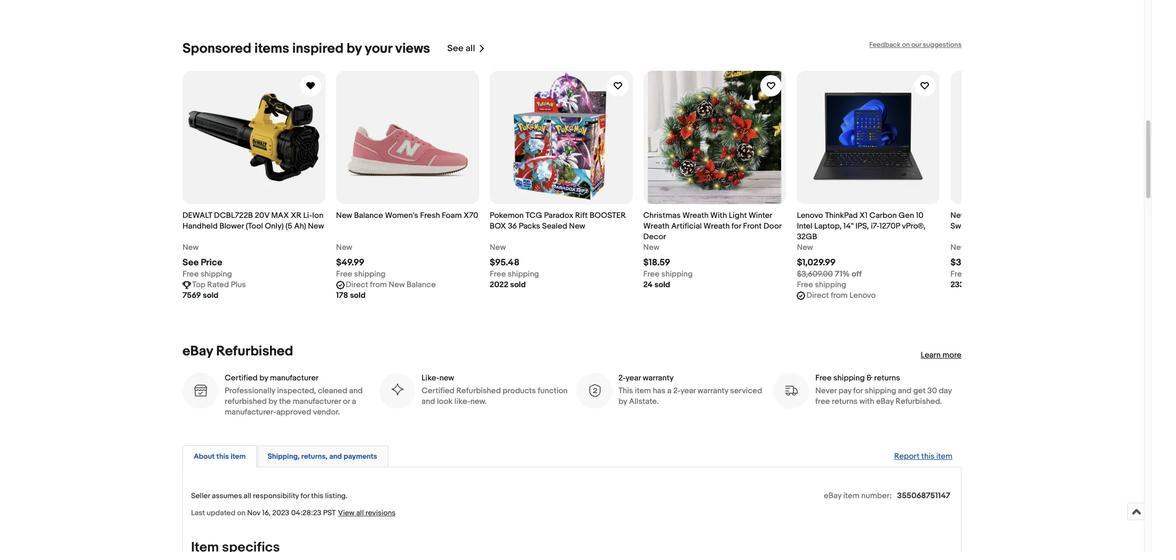 Task type: vqa. For each thing, say whether or not it's contained in the screenshot.
the top Shoes
no



Task type: describe. For each thing, give the bounding box(es) containing it.
inspired
[[292, 40, 344, 57]]

from for lenovo
[[831, 291, 848, 301]]

this for about
[[216, 452, 229, 461]]

shipping inside new see price free shipping
[[201, 269, 232, 279]]

ips,
[[856, 221, 869, 231]]

shipping inside new $95.48 free shipping 2022 sold
[[508, 269, 539, 279]]

look
[[437, 397, 453, 407]]

1 horizontal spatial year
[[680, 386, 696, 396]]

(tool
[[246, 221, 263, 231]]

a inside 2-year warranty this item has a 2-year warranty serviced by allstate.
[[667, 386, 672, 396]]

by left your
[[347, 40, 362, 57]]

item inside button
[[231, 452, 246, 461]]

See all text field
[[447, 43, 475, 54]]

women's
[[385, 211, 418, 221]]

booster
[[590, 211, 626, 221]]

with details__icon image for certified refurbished products function and look like-new.
[[390, 384, 405, 398]]

free
[[815, 397, 830, 407]]

blower
[[219, 221, 244, 231]]

cleaned
[[318, 386, 347, 396]]

last updated on nov 16, 2023 04:28:23 pst view all revisions
[[191, 509, 396, 518]]

new
[[439, 373, 454, 383]]

lenovo inside text box
[[850, 291, 876, 301]]

certified by manufacturer professionally inspected, cleaned and refurbished by the manufacturer or a manufacturer-approved vendor.
[[225, 373, 363, 418]]

feedback on our suggestions
[[869, 40, 962, 49]]

thinkpad
[[825, 211, 858, 221]]

7569 sold text field
[[183, 291, 219, 301]]

new inside new $95.48 free shipping 2022 sold
[[490, 243, 506, 253]]

direct from lenovo
[[807, 291, 876, 301]]

$95.48 text field
[[490, 257, 519, 268]]

plus
[[231, 280, 246, 290]]

christmas wreath with light winter wreath artificial wreath for front door decor new $18.59 free shipping 24 sold
[[643, 211, 782, 290]]

rated
[[207, 280, 229, 290]]

x70
[[464, 211, 478, 221]]

new inside text box
[[389, 280, 405, 290]]

sold down the rated
[[203, 291, 219, 301]]

direct for direct from lenovo
[[807, 291, 829, 301]]

direct for direct from new balance
[[346, 280, 368, 290]]

new inside new (other) $39.99 free shipping 233 sold
[[951, 243, 967, 253]]

$3,609.00
[[797, 269, 833, 279]]

0 horizontal spatial 2-
[[619, 373, 626, 383]]

New (Other) text field
[[951, 243, 994, 253]]

wreath up artificial
[[683, 211, 709, 221]]

light
[[729, 211, 747, 221]]

with
[[710, 211, 727, 221]]

lenovo thinkpad x1 carbon gen 10 intel laptop, 14" ips,  i7-1270p vpro®, 32gb new $1,029.99 $3,609.00 71% off free shipping
[[797, 211, 926, 290]]

0 vertical spatial all
[[466, 43, 475, 54]]

$95.48
[[490, 257, 519, 268]]

top rated plus
[[192, 280, 246, 290]]

max
[[271, 211, 289, 221]]

has
[[653, 386, 666, 396]]

carbon
[[869, 211, 897, 221]]

2022 sold text field
[[490, 280, 526, 291]]

function
[[538, 386, 568, 396]]

items
[[254, 40, 289, 57]]

assumes
[[212, 492, 242, 501]]

day
[[939, 386, 952, 396]]

for inside the free shipping & returns never pay for shipping and get 30 day free returns with ebay refurbished.
[[853, 386, 863, 396]]

free inside the christmas wreath with light winter wreath artificial wreath for front door decor new $18.59 free shipping 24 sold
[[643, 269, 660, 279]]

free shipping text field for $95.48
[[490, 269, 539, 280]]

free inside new $95.48 free shipping 2022 sold
[[490, 269, 506, 279]]

0 vertical spatial balance
[[354, 211, 383, 221]]

1 vertical spatial returns
[[832, 397, 858, 407]]

for inside the christmas wreath with light winter wreath artificial wreath for front door decor new $18.59 free shipping 24 sold
[[732, 221, 741, 231]]

free shipping text field for $18.59
[[643, 269, 693, 280]]

seller assumes all responsibility for this listing.
[[191, 492, 348, 501]]

from for new
[[370, 280, 387, 290]]

vendor.
[[313, 407, 340, 418]]

&
[[867, 373, 873, 383]]

pullover
[[994, 221, 1023, 231]]

1 horizontal spatial warranty
[[698, 386, 728, 396]]

this
[[619, 386, 633, 396]]

intel
[[797, 221, 813, 231]]

the
[[279, 397, 291, 407]]

with
[[860, 397, 874, 407]]

tab list containing about this item
[[183, 444, 962, 468]]

ebay inside the free shipping & returns never pay for shipping and get 30 day free returns with ebay refurbished.
[[876, 397, 894, 407]]

shipping inside new $49.99 free shipping
[[354, 269, 386, 279]]

ebay item number: 355068751147
[[824, 491, 950, 501]]

ebay refurbished
[[183, 343, 293, 360]]

shipping inside new (other) $39.99 free shipping 233 sold
[[969, 269, 1000, 279]]

with details__icon image for this item has a 2-year warranty serviced by allstate.
[[587, 384, 601, 398]]

x1
[[860, 211, 868, 221]]

free shipping text field for $39.99
[[951, 269, 1000, 280]]

(other)
[[969, 243, 994, 253]]

paradox
[[544, 211, 573, 221]]

free inside new (other) $39.99 free shipping 233 sold
[[951, 269, 967, 279]]

get
[[913, 386, 926, 396]]

$49.99 text field
[[336, 257, 365, 268]]

and inside like-new certified refurbished products function and look like-new.
[[422, 397, 435, 407]]

shipping, returns, and payments
[[268, 452, 377, 461]]

Top Rated Plus text field
[[192, 280, 246, 291]]

view all revisions link
[[336, 508, 396, 518]]

views
[[395, 40, 430, 57]]

1 horizontal spatial this
[[311, 492, 323, 501]]

dewalt
[[183, 211, 212, 221]]

See Price text field
[[183, 257, 222, 268]]

dcbl722b
[[214, 211, 253, 221]]

like-
[[454, 397, 470, 407]]

tcg
[[526, 211, 542, 221]]

see all
[[447, 43, 475, 54]]

returns,
[[301, 452, 328, 461]]

ebay for item
[[824, 491, 842, 501]]

wreath up decor
[[643, 221, 670, 231]]

04:28:23
[[291, 509, 321, 518]]

7569 sold
[[183, 291, 219, 301]]

box
[[490, 221, 506, 231]]

updated
[[207, 509, 235, 518]]

artificial
[[671, 221, 702, 231]]

2022
[[490, 280, 508, 290]]

rift
[[575, 211, 588, 221]]

ebay for refurbished
[[183, 343, 213, 360]]

products
[[503, 386, 536, 396]]

price
[[201, 257, 222, 268]]

report this item
[[894, 452, 953, 462]]

the
[[990, 211, 1003, 221]]

$18.59 text field
[[643, 257, 670, 268]]

like-
[[422, 373, 439, 383]]

mens
[[969, 211, 988, 221]]

sealed
[[542, 221, 567, 231]]

new inside the christmas wreath with light winter wreath artificial wreath for front door decor new $18.59 free shipping 24 sold
[[643, 243, 659, 253]]

with details__icon image for professionally inspected, cleaned and refurbished by the manufacturer or a manufacturer-approved vendor.
[[193, 384, 208, 398]]

face
[[1028, 211, 1045, 221]]

shipping,
[[268, 452, 300, 461]]

foam
[[442, 211, 462, 221]]

pst
[[323, 509, 336, 518]]

$1,029.99
[[797, 257, 836, 268]]

1 horizontal spatial on
[[902, 40, 910, 49]]

10
[[916, 211, 924, 221]]

laptop,
[[814, 221, 842, 231]]

learn more link
[[921, 350, 962, 360]]

new inside the new mens the north face canyonland sweater po pullover hoody jacket
[[951, 211, 967, 221]]

shipping inside 'lenovo thinkpad x1 carbon gen 10 intel laptop, 14" ips,  i7-1270p vpro®, 32gb new $1,029.99 $3,609.00 71% off free shipping'
[[815, 280, 846, 290]]

about this item button
[[194, 452, 246, 462]]

winter
[[749, 211, 772, 221]]

jacket
[[1051, 221, 1076, 231]]



Task type: locate. For each thing, give the bounding box(es) containing it.
233 sold text field
[[951, 280, 982, 291]]

free shipping text field down price
[[183, 269, 232, 280]]

$39.99 text field
[[951, 257, 979, 268]]

free shipping text field down $18.59 text box
[[643, 269, 693, 280]]

new text field for see price
[[183, 243, 199, 253]]

free down $49.99 text box
[[336, 269, 352, 279]]

4 new text field from the left
[[797, 243, 813, 253]]

0 vertical spatial returns
[[874, 373, 900, 383]]

new mens the north face canyonland sweater po pullover hoody jacket
[[951, 211, 1091, 231]]

2 horizontal spatial free shipping text field
[[951, 269, 1000, 280]]

with details__icon image left free
[[784, 384, 798, 398]]

approved
[[276, 407, 311, 418]]

new inside dewalt dcbl722b 20v max xr li-ion handheld blower (tool only) (5 ah) new
[[308, 221, 324, 231]]

certified inside certified by manufacturer professionally inspected, cleaned and refurbished by the manufacturer or a manufacturer-approved vendor.
[[225, 373, 258, 383]]

2 horizontal spatial all
[[466, 43, 475, 54]]

0 vertical spatial warranty
[[643, 373, 674, 383]]

a right or
[[352, 397, 356, 407]]

178 sold text field
[[336, 291, 366, 301]]

this right about
[[216, 452, 229, 461]]

by down this
[[619, 397, 627, 407]]

30
[[928, 386, 937, 396]]

Direct from New Balance text field
[[346, 280, 436, 291]]

inspected,
[[277, 386, 316, 396]]

shipping inside the christmas wreath with light winter wreath artificial wreath for front door decor new $18.59 free shipping 24 sold
[[661, 269, 693, 279]]

see left price
[[183, 257, 199, 268]]

for up 04:28:23 on the bottom of page
[[301, 492, 310, 501]]

0 horizontal spatial warranty
[[643, 373, 674, 383]]

number:
[[861, 491, 892, 501]]

1 vertical spatial from
[[831, 291, 848, 301]]

ebay
[[183, 343, 213, 360], [876, 397, 894, 407], [824, 491, 842, 501]]

1 vertical spatial ebay
[[876, 397, 894, 407]]

1 vertical spatial refurbished
[[456, 386, 501, 396]]

0 horizontal spatial free shipping text field
[[336, 269, 386, 280]]

Free shipping text field
[[336, 269, 386, 280], [490, 269, 539, 280], [643, 269, 693, 280]]

2 vertical spatial for
[[301, 492, 310, 501]]

71%
[[835, 269, 850, 279]]

0 vertical spatial certified
[[225, 373, 258, 383]]

sold inside new (other) $39.99 free shipping 233 sold
[[966, 280, 982, 290]]

0 vertical spatial from
[[370, 280, 387, 290]]

manufacturer up inspected,
[[270, 373, 319, 383]]

new text field down 32gb
[[797, 243, 813, 253]]

1 horizontal spatial for
[[732, 221, 741, 231]]

free up 2022 at bottom
[[490, 269, 506, 279]]

1 vertical spatial manufacturer
[[293, 397, 341, 407]]

canyonland
[[1047, 211, 1091, 221]]

0 horizontal spatial lenovo
[[797, 211, 823, 221]]

1 horizontal spatial free shipping text field
[[797, 280, 846, 291]]

shipping down $49.99
[[354, 269, 386, 279]]

0 horizontal spatial see
[[183, 257, 199, 268]]

free up 24
[[643, 269, 660, 279]]

warranty left serviced
[[698, 386, 728, 396]]

0 horizontal spatial direct
[[346, 280, 368, 290]]

suggestions
[[923, 40, 962, 49]]

refurbished
[[225, 397, 267, 407]]

with details__icon image for never pay for shipping and get 30 day free returns with ebay refurbished.
[[784, 384, 798, 398]]

all
[[466, 43, 475, 54], [244, 492, 251, 501], [356, 509, 364, 518]]

1 horizontal spatial direct
[[807, 291, 829, 301]]

new inside new see price free shipping
[[183, 243, 199, 253]]

from
[[370, 280, 387, 290], [831, 291, 848, 301]]

free up 233
[[951, 269, 967, 279]]

free inside 'lenovo thinkpad x1 carbon gen 10 intel laptop, 14" ips,  i7-1270p vpro®, 32gb new $1,029.99 $3,609.00 71% off free shipping'
[[797, 280, 813, 290]]

1 vertical spatial a
[[352, 397, 356, 407]]

gen
[[899, 211, 914, 221]]

top
[[192, 280, 205, 290]]

new text field up the $95.48 text field
[[490, 243, 506, 253]]

2 new text field from the left
[[336, 243, 352, 253]]

and up or
[[349, 386, 363, 396]]

0 vertical spatial lenovo
[[797, 211, 823, 221]]

0 vertical spatial refurbished
[[216, 343, 293, 360]]

free shipping text field down the $95.48 text field
[[490, 269, 539, 280]]

1 vertical spatial lenovo
[[850, 291, 876, 301]]

1 vertical spatial all
[[244, 492, 251, 501]]

0 horizontal spatial balance
[[354, 211, 383, 221]]

front
[[743, 221, 762, 231]]

item right report
[[936, 452, 953, 462]]

sold
[[510, 280, 526, 290], [655, 280, 670, 290], [966, 280, 982, 290], [203, 291, 219, 301], [350, 291, 366, 301]]

0 vertical spatial on
[[902, 40, 910, 49]]

2 free shipping text field from the left
[[490, 269, 539, 280]]

free shipping text field for see price
[[183, 269, 232, 280]]

on left nov
[[237, 509, 246, 518]]

sold inside new $95.48 free shipping 2022 sold
[[510, 280, 526, 290]]

with details__icon image left 'look' at the bottom left of page
[[390, 384, 405, 398]]

sponsored items inspired by your views
[[183, 40, 430, 57]]

0 vertical spatial year
[[626, 373, 641, 383]]

$18.59
[[643, 257, 670, 268]]

1 horizontal spatial lenovo
[[850, 291, 876, 301]]

0 vertical spatial a
[[667, 386, 672, 396]]

pokemon
[[490, 211, 524, 221]]

and left get on the right of page
[[898, 386, 912, 396]]

0 horizontal spatial on
[[237, 509, 246, 518]]

pay
[[839, 386, 852, 396]]

1 vertical spatial see
[[183, 257, 199, 268]]

with details__icon image
[[193, 384, 208, 398], [390, 384, 405, 398], [587, 384, 601, 398], [784, 384, 798, 398]]

north
[[1005, 211, 1026, 221]]

$39.99
[[951, 257, 979, 268]]

new inside new $49.99 free shipping
[[336, 243, 352, 253]]

1 vertical spatial certified
[[422, 386, 455, 396]]

lenovo up intel
[[797, 211, 823, 221]]

refurbished.
[[896, 397, 942, 407]]

1 horizontal spatial balance
[[407, 280, 436, 290]]

and inside certified by manufacturer professionally inspected, cleaned and refurbished by the manufacturer or a manufacturer-approved vendor.
[[349, 386, 363, 396]]

0 horizontal spatial certified
[[225, 373, 258, 383]]

New text field
[[183, 243, 199, 253], [336, 243, 352, 253], [490, 243, 506, 253], [797, 243, 813, 253]]

free inside new see price free shipping
[[183, 269, 199, 279]]

learn more
[[921, 350, 962, 360]]

shipping up 233 sold text box
[[969, 269, 1000, 279]]

i7-
[[871, 221, 879, 231]]

1 with details__icon image from the left
[[193, 384, 208, 398]]

1 horizontal spatial returns
[[874, 373, 900, 383]]

item
[[635, 386, 651, 396], [936, 452, 953, 462], [231, 452, 246, 461], [843, 491, 860, 501]]

1 vertical spatial year
[[680, 386, 696, 396]]

manufacturer-
[[225, 407, 276, 418]]

free shipping & returns never pay for shipping and get 30 day free returns with ebay refurbished.
[[815, 373, 952, 407]]

new inside pokemon tcg paradox rift booster box 36 packs sealed new
[[569, 221, 585, 231]]

free up top
[[183, 269, 199, 279]]

lenovo down off
[[850, 291, 876, 301]]

lenovo inside 'lenovo thinkpad x1 carbon gen 10 intel laptop, 14" ips,  i7-1270p vpro®, 32gb new $1,029.99 $3,609.00 71% off free shipping'
[[797, 211, 823, 221]]

new text field up see price text box
[[183, 243, 199, 253]]

1 vertical spatial direct
[[807, 291, 829, 301]]

returns right &
[[874, 373, 900, 383]]

$1,029.99 text field
[[797, 257, 836, 268]]

free down '$3,609.00'
[[797, 280, 813, 290]]

from inside text box
[[831, 291, 848, 301]]

for right the pay
[[853, 386, 863, 396]]

refurbished up professionally
[[216, 343, 293, 360]]

returns down the pay
[[832, 397, 858, 407]]

handheld
[[183, 221, 218, 231]]

0 vertical spatial manufacturer
[[270, 373, 319, 383]]

year up this
[[626, 373, 641, 383]]

2 with details__icon image from the left
[[390, 384, 405, 398]]

for down the light
[[732, 221, 741, 231]]

0 horizontal spatial year
[[626, 373, 641, 383]]

and right 'returns,'
[[329, 452, 342, 461]]

0 vertical spatial for
[[732, 221, 741, 231]]

last
[[191, 509, 205, 518]]

36
[[508, 221, 517, 231]]

free up never
[[815, 373, 832, 383]]

free inside the free shipping & returns never pay for shipping and get 30 day free returns with ebay refurbished.
[[815, 373, 832, 383]]

new.
[[470, 397, 487, 407]]

4 with details__icon image from the left
[[784, 384, 798, 398]]

0 horizontal spatial from
[[370, 280, 387, 290]]

year right has
[[680, 386, 696, 396]]

shipping down &
[[865, 386, 896, 396]]

with details__icon image left this
[[587, 384, 601, 398]]

178
[[336, 291, 348, 301]]

new $49.99 free shipping
[[336, 243, 386, 279]]

1 vertical spatial on
[[237, 509, 246, 518]]

1 vertical spatial balance
[[407, 280, 436, 290]]

1 vertical spatial warranty
[[698, 386, 728, 396]]

0 horizontal spatial all
[[244, 492, 251, 501]]

a
[[667, 386, 672, 396], [352, 397, 356, 407]]

li-
[[303, 211, 312, 221]]

2 horizontal spatial ebay
[[876, 397, 894, 407]]

manufacturer
[[270, 373, 319, 383], [293, 397, 341, 407]]

and inside button
[[329, 452, 342, 461]]

2- up this
[[619, 373, 626, 383]]

direct down '$3,609.00'
[[807, 291, 829, 301]]

0 vertical spatial 2-
[[619, 373, 626, 383]]

1 horizontal spatial 2-
[[673, 386, 680, 396]]

a inside certified by manufacturer professionally inspected, cleaned and refurbished by the manufacturer or a manufacturer-approved vendor.
[[352, 397, 356, 407]]

report this item link
[[889, 446, 958, 467]]

0 vertical spatial see
[[447, 43, 464, 54]]

by inside 2-year warranty this item has a 2-year warranty serviced by allstate.
[[619, 397, 627, 407]]

20v
[[255, 211, 269, 221]]

0 horizontal spatial this
[[216, 452, 229, 461]]

direct inside direct from lenovo text box
[[807, 291, 829, 301]]

certified up professionally
[[225, 373, 258, 383]]

1 horizontal spatial a
[[667, 386, 672, 396]]

refurbished up new.
[[456, 386, 501, 396]]

free shipping text field for $49.99
[[336, 269, 386, 280]]

2 vertical spatial ebay
[[824, 491, 842, 501]]

1 horizontal spatial certified
[[422, 386, 455, 396]]

hoody
[[1025, 221, 1049, 231]]

free shipping text field down the '$39.99'
[[951, 269, 1000, 280]]

shipping up 2022 sold text box
[[508, 269, 539, 279]]

sold right 233
[[966, 280, 982, 290]]

1 horizontal spatial see
[[447, 43, 464, 54]]

wreath down with
[[704, 221, 730, 231]]

item left number:
[[843, 491, 860, 501]]

certified inside like-new certified refurbished products function and look like-new.
[[422, 386, 455, 396]]

2- right has
[[673, 386, 680, 396]]

warranty up has
[[643, 373, 674, 383]]

shipping up the rated
[[201, 269, 232, 279]]

for
[[732, 221, 741, 231], [853, 386, 863, 396], [301, 492, 310, 501]]

1 horizontal spatial refurbished
[[456, 386, 501, 396]]

$49.99
[[336, 257, 365, 268]]

from down 71%
[[831, 291, 848, 301]]

shipping up direct from lenovo
[[815, 280, 846, 290]]

shipping, returns, and payments button
[[268, 452, 377, 462]]

sold right 24
[[655, 280, 670, 290]]

view
[[338, 509, 355, 518]]

free shipping text field down '$3,609.00'
[[797, 280, 846, 291]]

from down new $49.99 free shipping
[[370, 280, 387, 290]]

0 horizontal spatial returns
[[832, 397, 858, 407]]

from inside text box
[[370, 280, 387, 290]]

refurbished inside like-new certified refurbished products function and look like-new.
[[456, 386, 501, 396]]

24
[[643, 280, 653, 290]]

0 horizontal spatial for
[[301, 492, 310, 501]]

free shipping text field down $49.99
[[336, 269, 386, 280]]

178 sold
[[336, 291, 366, 301]]

by up professionally
[[259, 373, 268, 383]]

new text field for $1,029.99
[[797, 243, 813, 253]]

with details__icon image left refurbished
[[193, 384, 208, 398]]

this inside button
[[216, 452, 229, 461]]

2 horizontal spatial free shipping text field
[[643, 269, 693, 280]]

on
[[902, 40, 910, 49], [237, 509, 246, 518]]

po
[[982, 221, 993, 231]]

0 horizontal spatial refurbished
[[216, 343, 293, 360]]

this right report
[[921, 452, 935, 462]]

new text field up $49.99
[[336, 243, 352, 253]]

sold inside the christmas wreath with light winter wreath artificial wreath for front door decor new $18.59 free shipping 24 sold
[[655, 280, 670, 290]]

1 new text field from the left
[[183, 243, 199, 253]]

sweater
[[951, 221, 980, 231]]

see right views
[[447, 43, 464, 54]]

manufacturer up vendor.
[[293, 397, 341, 407]]

new inside 'lenovo thinkpad x1 carbon gen 10 intel laptop, 14" ips,  i7-1270p vpro®, 32gb new $1,029.99 $3,609.00 71% off free shipping'
[[797, 243, 813, 253]]

item inside 2-year warranty this item has a 2-year warranty serviced by allstate.
[[635, 386, 651, 396]]

1 horizontal spatial ebay
[[824, 491, 842, 501]]

see inside new see price free shipping
[[183, 257, 199, 268]]

balance inside text box
[[407, 280, 436, 290]]

2 horizontal spatial for
[[853, 386, 863, 396]]

shipping up 24 sold text field at the bottom
[[661, 269, 693, 279]]

only)
[[265, 221, 284, 231]]

professionally
[[225, 386, 275, 396]]

direct inside direct from new balance text box
[[346, 280, 368, 290]]

sold right 178
[[350, 291, 366, 301]]

sold right 2022 at bottom
[[510, 280, 526, 290]]

warranty
[[643, 373, 674, 383], [698, 386, 728, 396]]

previous price $3,609.00 71% off text field
[[797, 269, 862, 280]]

listing.
[[325, 492, 348, 501]]

0 vertical spatial direct
[[346, 280, 368, 290]]

and inside the free shipping & returns never pay for shipping and get 30 day free returns with ebay refurbished.
[[898, 386, 912, 396]]

2 vertical spatial all
[[356, 509, 364, 518]]

new see price free shipping
[[183, 243, 232, 279]]

1 horizontal spatial all
[[356, 509, 364, 518]]

1 vertical spatial 2-
[[673, 386, 680, 396]]

responsibility
[[253, 492, 299, 501]]

1 horizontal spatial free shipping text field
[[490, 269, 539, 280]]

shipping up the pay
[[833, 373, 865, 383]]

Free shipping text field
[[183, 269, 232, 280], [951, 269, 1000, 280], [797, 280, 846, 291]]

door
[[764, 221, 782, 231]]

packs
[[519, 221, 540, 231]]

off
[[852, 269, 862, 279]]

direct up 178 sold on the left
[[346, 280, 368, 290]]

0 vertical spatial ebay
[[183, 343, 213, 360]]

free inside new $49.99 free shipping
[[336, 269, 352, 279]]

3 with details__icon image from the left
[[587, 384, 601, 398]]

this left listing.
[[311, 492, 323, 501]]

0 horizontal spatial ebay
[[183, 343, 213, 360]]

new text field for $95.48
[[490, 243, 506, 253]]

by left the the
[[269, 397, 277, 407]]

item up allstate.
[[635, 386, 651, 396]]

2023
[[272, 509, 289, 518]]

tab list
[[183, 444, 962, 468]]

and left 'look' at the bottom left of page
[[422, 397, 435, 407]]

0 horizontal spatial free shipping text field
[[183, 269, 232, 280]]

Direct from Lenovo text field
[[807, 291, 876, 301]]

certified up 'look' at the bottom left of page
[[422, 386, 455, 396]]

1 free shipping text field from the left
[[336, 269, 386, 280]]

on left our
[[902, 40, 910, 49]]

shipping
[[201, 269, 232, 279], [354, 269, 386, 279], [508, 269, 539, 279], [661, 269, 693, 279], [969, 269, 1000, 279], [815, 280, 846, 290], [833, 373, 865, 383], [865, 386, 896, 396]]

a right has
[[667, 386, 672, 396]]

3 new text field from the left
[[490, 243, 506, 253]]

16,
[[262, 509, 271, 518]]

32gb
[[797, 232, 817, 242]]

1 vertical spatial for
[[853, 386, 863, 396]]

14"
[[843, 221, 854, 231]]

new $95.48 free shipping 2022 sold
[[490, 243, 539, 290]]

0 horizontal spatial a
[[352, 397, 356, 407]]

item right about
[[231, 452, 246, 461]]

seller
[[191, 492, 210, 501]]

New text field
[[643, 243, 659, 253]]

new text field for $49.99
[[336, 243, 352, 253]]

24 sold text field
[[643, 280, 670, 291]]

1 horizontal spatial from
[[831, 291, 848, 301]]

like-new certified refurbished products function and look like-new.
[[422, 373, 568, 407]]

this for report
[[921, 452, 935, 462]]

3 free shipping text field from the left
[[643, 269, 693, 280]]

2 horizontal spatial this
[[921, 452, 935, 462]]



